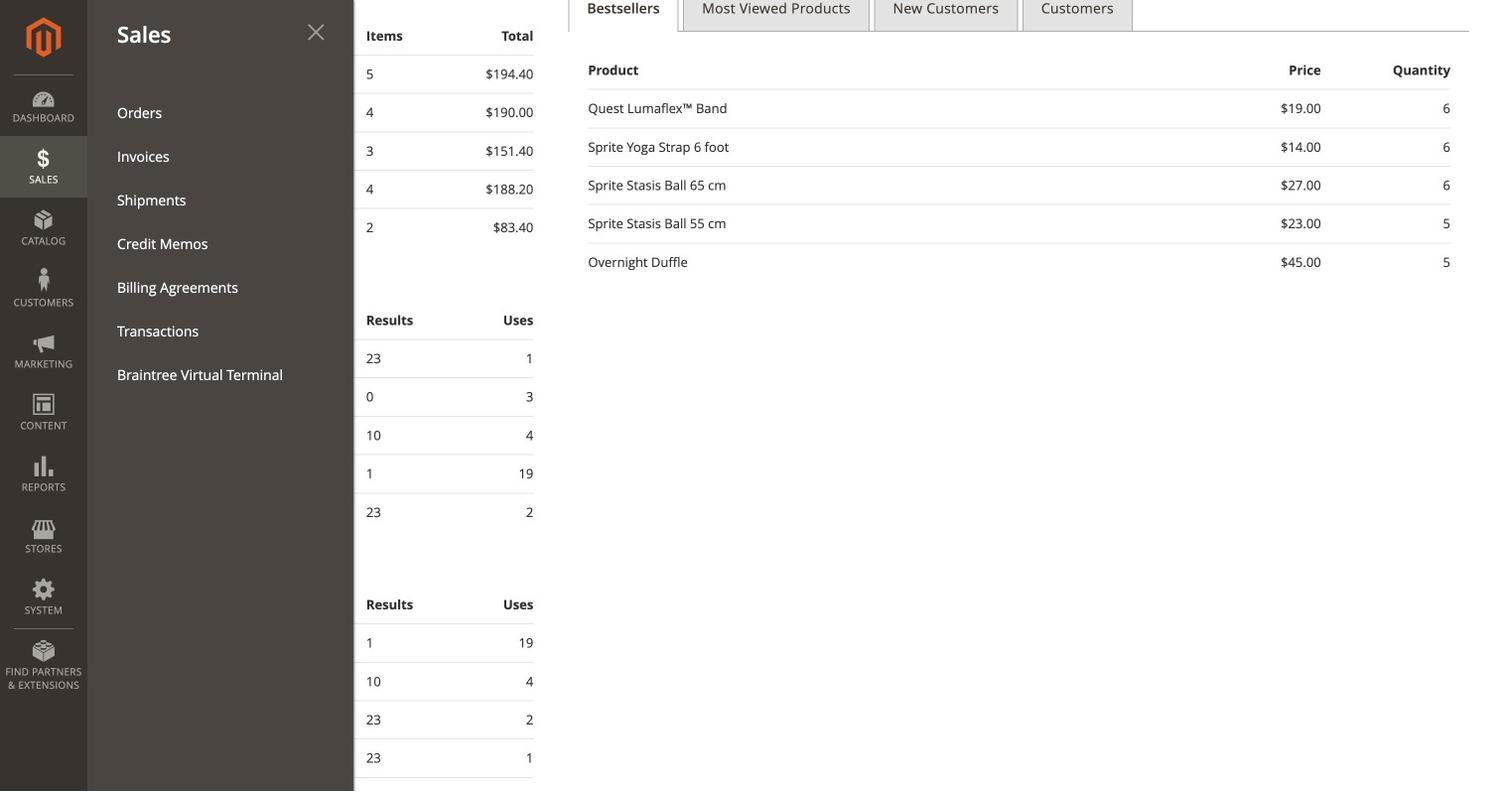 Task type: locate. For each thing, give the bounding box(es) containing it.
menu bar
[[0, 0, 353, 791]]

menu
[[102, 91, 339, 397]]



Task type: describe. For each thing, give the bounding box(es) containing it.
magento admin panel image
[[26, 17, 61, 58]]



Task type: vqa. For each thing, say whether or not it's contained in the screenshot.
menu
yes



